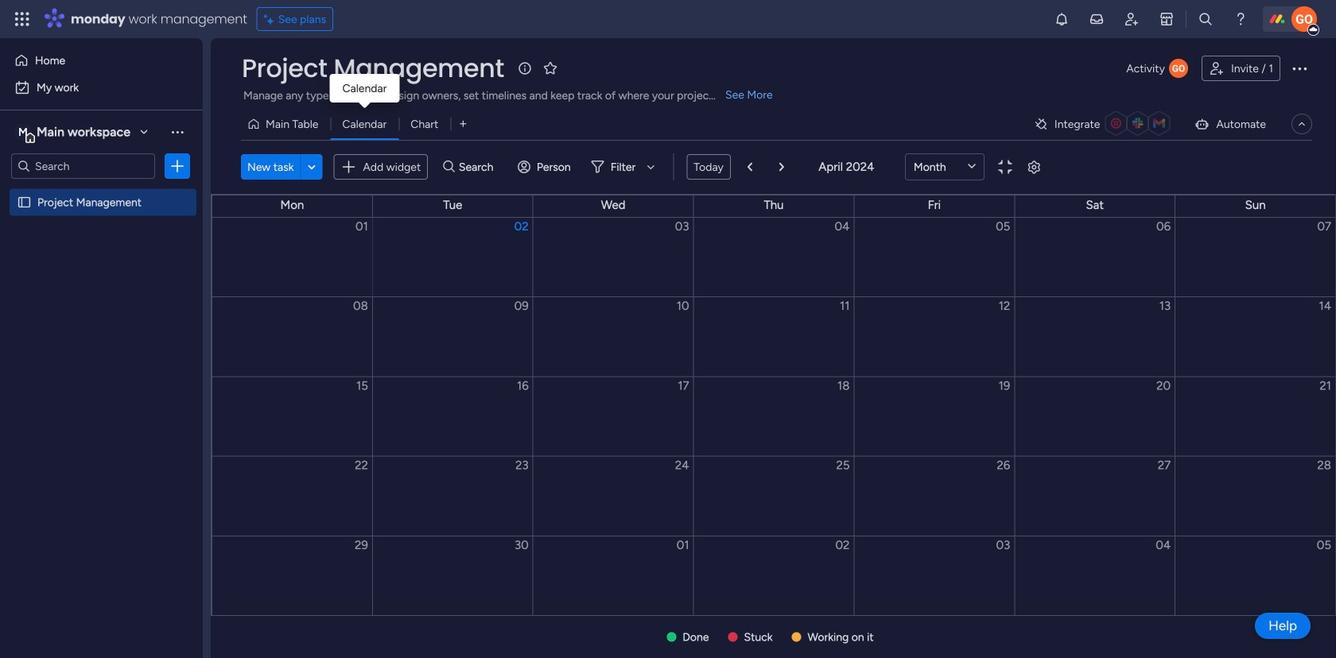 Task type: vqa. For each thing, say whether or not it's contained in the screenshot.
'New task'
no



Task type: describe. For each thing, give the bounding box(es) containing it.
select product image
[[14, 11, 30, 27]]

angle down image
[[308, 161, 316, 173]]

Search in workspace field
[[33, 157, 133, 175]]

options image
[[1290, 59, 1309, 78]]

2 list arrow image from the left
[[779, 162, 784, 172]]

invite members image
[[1124, 11, 1140, 27]]

add to favorites image
[[542, 60, 558, 76]]

notifications image
[[1054, 11, 1070, 27]]

add view image
[[460, 118, 466, 130]]

update feed image
[[1089, 11, 1105, 27]]

monday marketplace image
[[1159, 11, 1175, 27]]

help image
[[1233, 11, 1249, 27]]

board activity image
[[1169, 59, 1188, 78]]

v2 search image
[[443, 158, 455, 176]]

0 vertical spatial option
[[10, 48, 193, 73]]

arrow down image
[[641, 157, 660, 177]]

gary orlando image
[[1292, 6, 1317, 32]]

see plans image
[[264, 10, 278, 28]]



Task type: locate. For each thing, give the bounding box(es) containing it.
1 vertical spatial option
[[10, 75, 193, 100]]

list arrow image
[[748, 162, 752, 172], [779, 162, 784, 172]]

search everything image
[[1198, 11, 1214, 27]]

options image
[[169, 158, 185, 174]]

1 horizontal spatial list arrow image
[[779, 162, 784, 172]]

option
[[10, 48, 193, 73], [10, 75, 193, 100], [0, 188, 203, 191]]

public board image
[[17, 195, 32, 210]]

collapse board header image
[[1296, 118, 1309, 130]]

show board description image
[[515, 60, 534, 76]]

None field
[[238, 52, 508, 85]]

Search field
[[455, 156, 503, 178]]

workspace image
[[15, 123, 31, 141]]

workspace selection element
[[15, 122, 133, 143]]

list box
[[0, 186, 203, 431]]

workspace options image
[[169, 124, 185, 140]]

2 vertical spatial option
[[0, 188, 203, 191]]

1 list arrow image from the left
[[748, 162, 752, 172]]

0 horizontal spatial list arrow image
[[748, 162, 752, 172]]



